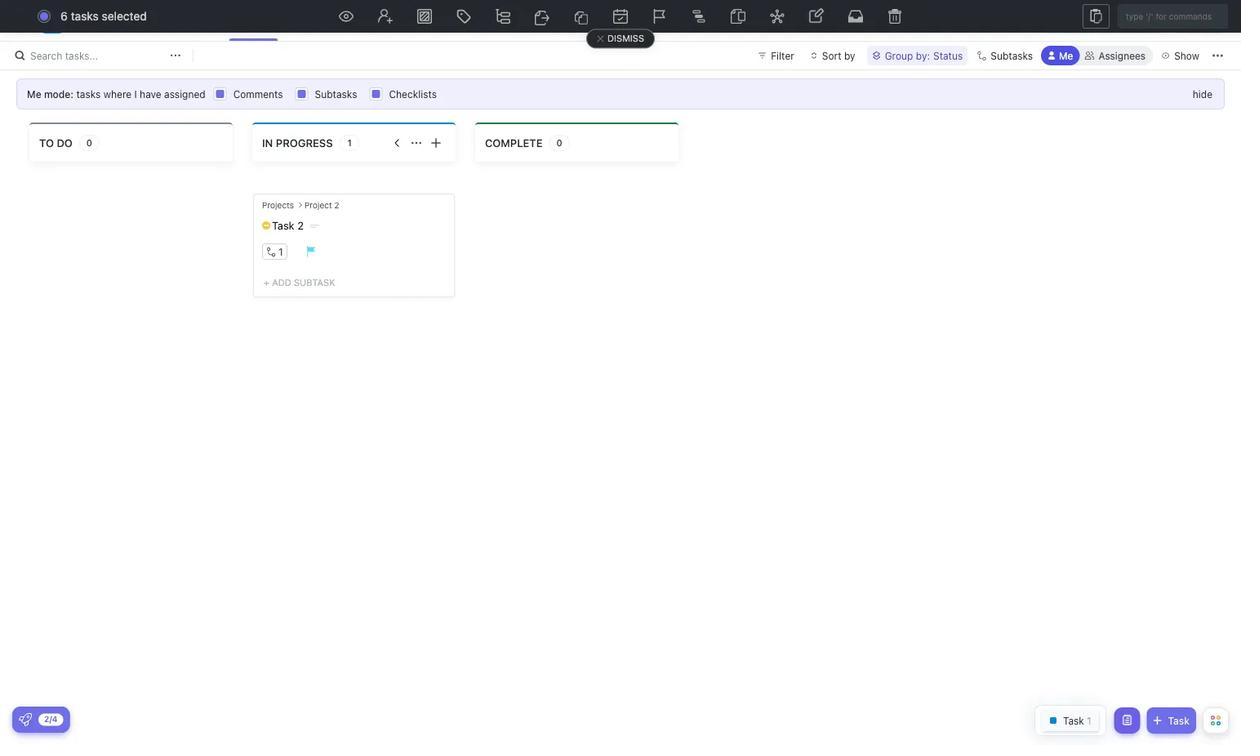 Task type: describe. For each thing, give the bounding box(es) containing it.
search tasks...
[[30, 50, 98, 61]]

selected
[[102, 9, 147, 23]]

complete
[[485, 136, 543, 149]]

dismiss
[[608, 33, 645, 44]]

in progress
[[262, 136, 333, 149]]

2 for task 2
[[298, 219, 304, 232]]

me button
[[1042, 46, 1080, 65]]

team space
[[72, 13, 147, 28]]

tasks...
[[65, 50, 98, 61]]

6
[[61, 9, 68, 23]]

subtasks inside dropdown button
[[991, 50, 1034, 61]]

sort by button
[[805, 46, 864, 65]]

calendar link
[[315, 0, 370, 41]]

0 vertical spatial tasks
[[71, 9, 99, 23]]

sort by
[[823, 50, 856, 61]]

dropdown menu image
[[809, 7, 825, 24]]

type '/' for commands field
[[1118, 4, 1229, 29]]

assigned
[[164, 88, 206, 100]]

gantt link
[[402, 0, 438, 41]]

board
[[246, 13, 278, 27]]

filter button
[[752, 46, 801, 65]]

me mode: tasks where i have assigned
[[27, 88, 206, 100]]

sort
[[823, 50, 842, 61]]

checklists
[[389, 88, 437, 100]]

6 tasks selected
[[61, 9, 147, 23]]

gantt
[[402, 13, 432, 27]]

table link
[[532, 0, 568, 41]]

add
[[272, 277, 291, 288]]

group by: status
[[885, 50, 963, 61]]

project 2
[[305, 200, 340, 210]]

subtasks button
[[972, 46, 1038, 65]]

group
[[885, 50, 914, 61]]

0 for to do
[[86, 138, 92, 148]]

0 horizontal spatial 1
[[279, 246, 283, 257]]

to
[[39, 136, 54, 149]]

hide
[[1193, 88, 1213, 100]]

i
[[134, 88, 137, 100]]

task for task
[[1169, 715, 1190, 726]]

task 2
[[272, 219, 304, 232]]

2/4
[[44, 714, 58, 724]]

me for me mode: tasks where i have assigned
[[27, 88, 41, 100]]

automations
[[1052, 15, 1111, 26]]

progress
[[276, 136, 333, 149]]

share button
[[1173, 7, 1227, 33]]

assignees
[[1099, 50, 1146, 61]]

show
[[1175, 50, 1200, 61]]

list
[[189, 13, 208, 27]]

onboarding checklist button image
[[19, 713, 32, 726]]



Task type: locate. For each thing, give the bounding box(es) containing it.
tasks right 6
[[71, 9, 99, 23]]

1 horizontal spatial task
[[1169, 715, 1190, 726]]

0 horizontal spatial task
[[272, 219, 295, 232]]

project
[[305, 200, 332, 210]]

subtask
[[294, 277, 335, 288]]

tasks left the where
[[76, 88, 101, 100]]

1 vertical spatial task
[[1169, 715, 1190, 726]]

1 horizontal spatial subtasks
[[991, 50, 1034, 61]]

1
[[1122, 14, 1127, 26], [348, 138, 352, 148], [279, 246, 283, 257]]

status
[[934, 50, 963, 61]]

2 for project 2
[[335, 200, 340, 210]]

chat
[[469, 13, 495, 27]]

1 horizontal spatial 0
[[557, 138, 563, 148]]

projects
[[262, 200, 294, 210]]

0 right complete
[[557, 138, 563, 148]]

team space button
[[65, 2, 147, 38]]

1 horizontal spatial me
[[1060, 50, 1074, 61]]

1 horizontal spatial 1
[[348, 138, 352, 148]]

filter
[[771, 50, 795, 61]]

where
[[104, 88, 132, 100]]

chat link
[[469, 0, 501, 41]]

task for task 2
[[272, 219, 295, 232]]

me inside button
[[1060, 50, 1074, 61]]

0 vertical spatial 1
[[1122, 14, 1127, 26]]

assignees button
[[1078, 46, 1154, 65]]

2 vertical spatial 1
[[279, 246, 283, 257]]

2 up + add subtask
[[298, 219, 304, 232]]

subtasks left me button
[[991, 50, 1034, 61]]

1 down task 2
[[279, 246, 283, 257]]

1 for automations
[[1122, 14, 1127, 26]]

2 horizontal spatial 1
[[1122, 14, 1127, 26]]

Search tasks... text field
[[30, 44, 166, 67]]

team
[[72, 13, 105, 28]]

0 vertical spatial 2
[[335, 200, 340, 210]]

2 right project
[[335, 200, 340, 210]]

2
[[335, 200, 340, 210], [298, 219, 304, 232]]

mode:
[[44, 88, 74, 100]]

do
[[57, 136, 73, 149]]

1 vertical spatial subtasks
[[315, 88, 357, 100]]

calendar
[[315, 13, 364, 27]]

1 up assignees
[[1122, 14, 1127, 26]]

onboarding checklist button element
[[19, 713, 32, 726]]

0 for complete
[[557, 138, 563, 148]]

0 vertical spatial me
[[1060, 50, 1074, 61]]

1 for in progress
[[348, 138, 352, 148]]

0 horizontal spatial subtasks
[[315, 88, 357, 100]]

1 0 from the left
[[86, 138, 92, 148]]

2 0 from the left
[[557, 138, 563, 148]]

0 horizontal spatial me
[[27, 88, 41, 100]]

by
[[845, 50, 856, 61]]

show button
[[1157, 46, 1205, 65]]

+
[[264, 277, 270, 288]]

to do
[[39, 136, 73, 149]]

1 vertical spatial tasks
[[76, 88, 101, 100]]

set priority image
[[653, 9, 667, 24]]

have
[[140, 88, 162, 100]]

search
[[30, 50, 62, 61]]

1 vertical spatial me
[[27, 88, 41, 100]]

1 vertical spatial 1
[[348, 138, 352, 148]]

me down 'automations'
[[1060, 50, 1074, 61]]

0 vertical spatial task
[[272, 219, 295, 232]]

1 right progress
[[348, 138, 352, 148]]

task
[[272, 219, 295, 232], [1169, 715, 1190, 726]]

0 horizontal spatial 0
[[86, 138, 92, 148]]

share
[[1194, 15, 1221, 26]]

space
[[108, 13, 147, 28]]

comments
[[233, 88, 283, 100]]

+ add subtask
[[264, 277, 335, 288]]

in
[[262, 136, 273, 149]]

0
[[86, 138, 92, 148], [557, 138, 563, 148]]

subtasks
[[991, 50, 1034, 61], [315, 88, 357, 100]]

1 vertical spatial 2
[[298, 219, 304, 232]]

list link
[[189, 0, 215, 41]]

subtasks up progress
[[315, 88, 357, 100]]

table
[[532, 13, 561, 27]]

by:
[[916, 50, 930, 61]]

me
[[1060, 50, 1074, 61], [27, 88, 41, 100]]

board link
[[246, 0, 284, 41]]

me for me
[[1060, 50, 1074, 61]]

0 right do
[[86, 138, 92, 148]]

0 vertical spatial subtasks
[[991, 50, 1034, 61]]

tasks
[[71, 9, 99, 23], [76, 88, 101, 100]]

1 horizontal spatial 2
[[335, 200, 340, 210]]

me left mode:
[[27, 88, 41, 100]]

0 horizontal spatial 2
[[298, 219, 304, 232]]



Task type: vqa. For each thing, say whether or not it's contained in the screenshot.
Free
no



